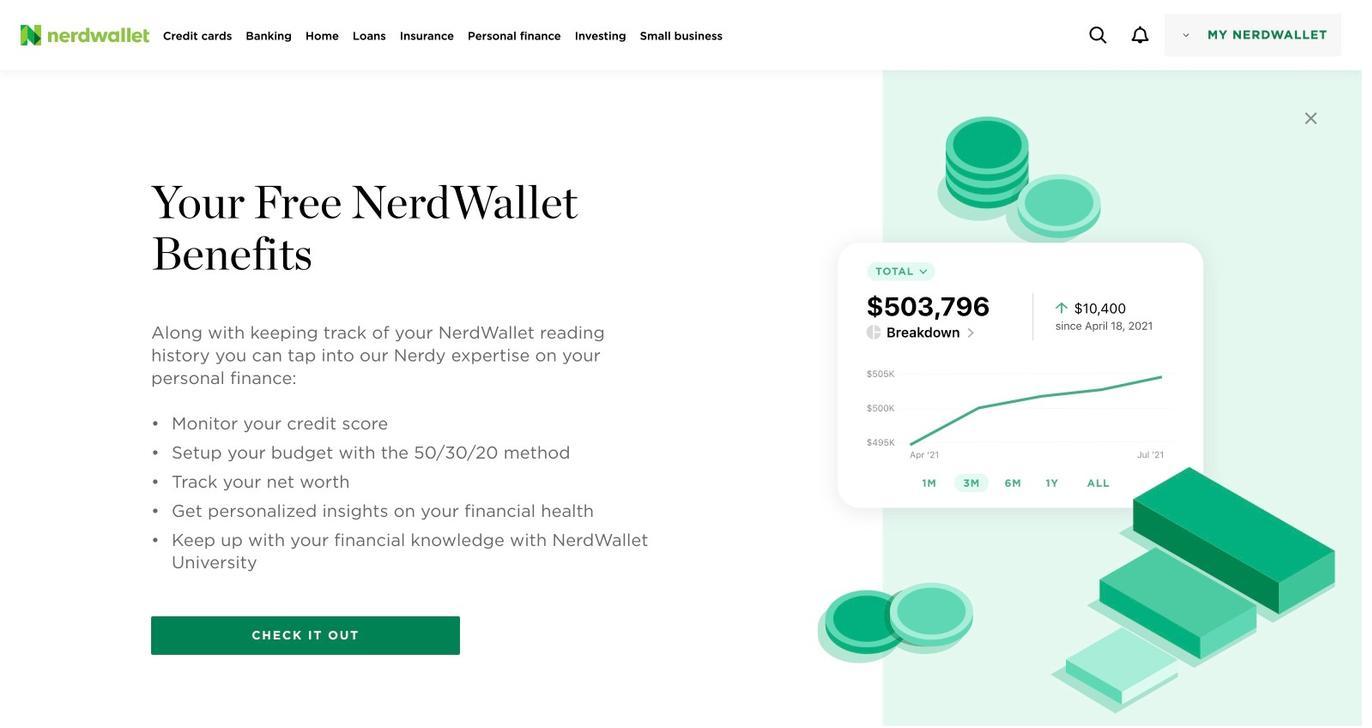 Task type: describe. For each thing, give the bounding box(es) containing it.
a net worth history graph with surrounding coins and bills image
[[817, 117, 1362, 715]]

search image
[[1090, 27, 1107, 44]]



Task type: vqa. For each thing, say whether or not it's contained in the screenshot.
Search icon
yes



Task type: locate. For each thing, give the bounding box(es) containing it.
search element
[[1077, 14, 1119, 56]]



